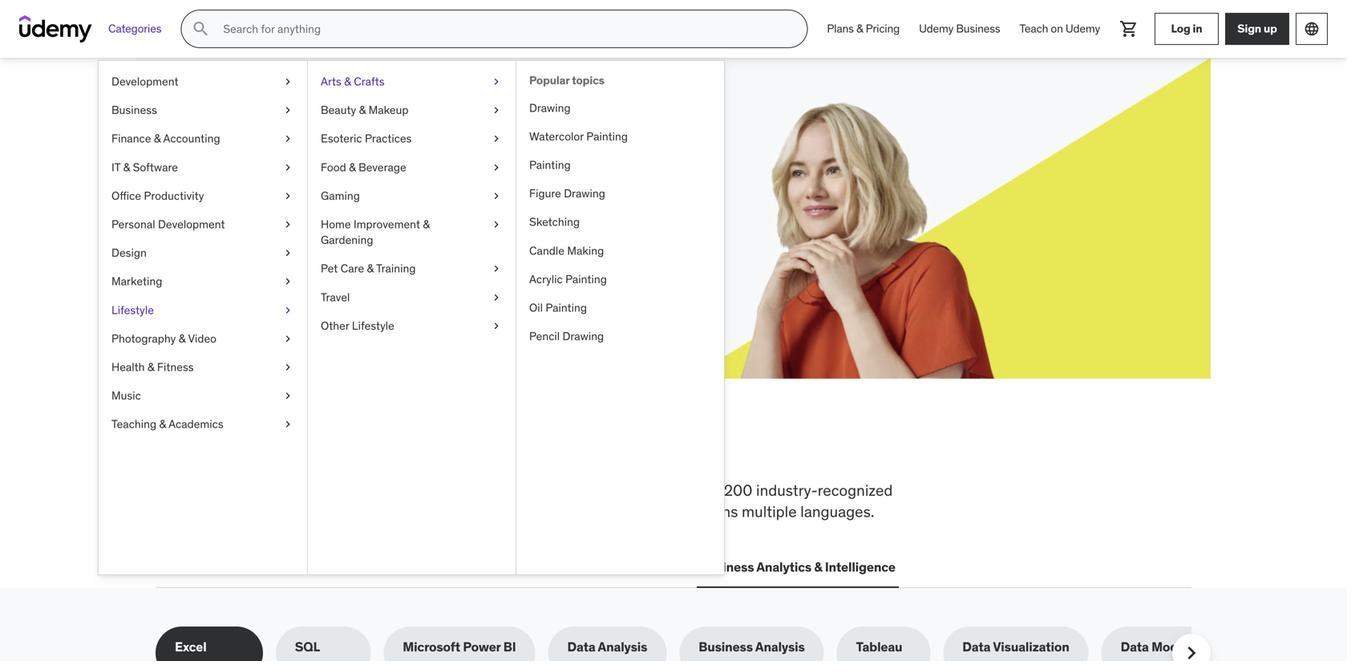 Task type: locate. For each thing, give the bounding box(es) containing it.
xsmall image inside home improvement & gardening link
[[490, 217, 503, 232]]

& inside home improvement & gardening
[[423, 217, 430, 231]]

expand
[[213, 167, 257, 184]]

drawing
[[529, 101, 571, 115], [564, 186, 606, 201], [563, 329, 604, 343]]

painting up figure at the top left of page
[[529, 158, 571, 172]]

painting down making
[[566, 272, 607, 286]]

xsmall image inside arts & crafts link
[[490, 74, 503, 90]]

all
[[156, 428, 203, 469]]

& for software
[[123, 160, 130, 174]]

& right health at the bottom left of page
[[148, 360, 154, 374]]

development inside button
[[189, 559, 269, 575]]

1 horizontal spatial for
[[669, 481, 688, 500]]

it
[[112, 160, 121, 174], [288, 559, 299, 575]]

categories
[[108, 21, 162, 36]]

& for crafts
[[344, 74, 351, 89]]

candle making
[[529, 243, 604, 258]]

travel link
[[308, 283, 516, 312]]

beauty & makeup
[[321, 103, 409, 117]]

xsmall image inside it & software link
[[282, 159, 294, 175]]

up
[[1264, 21, 1278, 36]]

it & software link
[[99, 153, 307, 182]]

shopping cart with 0 items image
[[1120, 19, 1139, 39]]

& right teaching on the bottom
[[159, 417, 166, 431]]

data left science
[[488, 559, 516, 575]]

0 horizontal spatial analysis
[[598, 639, 648, 655]]

analysis for business analysis
[[756, 639, 805, 655]]

in inside log in link
[[1193, 21, 1203, 36]]

other
[[321, 318, 349, 333]]

prep
[[578, 481, 609, 500]]

data
[[488, 559, 516, 575], [568, 639, 596, 655], [963, 639, 991, 655], [1121, 639, 1149, 655]]

accounting
[[163, 131, 220, 146]]

xsmall image for food & beverage
[[490, 159, 503, 175]]

0 horizontal spatial in
[[505, 428, 536, 469]]

health & fitness link
[[99, 353, 307, 382]]

for up the and
[[669, 481, 688, 500]]

personal development link
[[99, 210, 307, 239]]

1 horizontal spatial analysis
[[756, 639, 805, 655]]

2 vertical spatial development
[[189, 559, 269, 575]]

& for pricing
[[857, 21, 864, 36]]

xsmall image for personal development
[[282, 217, 294, 232]]

Search for anything text field
[[220, 15, 788, 43]]

oil painting
[[529, 300, 587, 315]]

drawing inside drawing link
[[529, 101, 571, 115]]

1 horizontal spatial udemy
[[1066, 21, 1101, 36]]

drawing inside pencil drawing link
[[563, 329, 604, 343]]

1 horizontal spatial it
[[288, 559, 299, 575]]

xsmall image inside travel link
[[490, 289, 503, 305]]

figure drawing link
[[517, 179, 724, 208]]

drawing inside figure drawing link
[[564, 186, 606, 201]]

communication button
[[583, 548, 684, 587]]

xsmall image inside pet care & training link
[[490, 261, 503, 277]]

gaming
[[321, 188, 360, 203]]

xsmall image inside other lifestyle link
[[490, 318, 503, 334]]

making
[[567, 243, 604, 258]]

xsmall image inside 'design' link
[[282, 245, 294, 261]]

teaching
[[112, 417, 157, 431]]

popular topics
[[529, 73, 605, 87]]

0 vertical spatial in
[[1193, 21, 1203, 36]]

log
[[1172, 21, 1191, 36]]

business
[[957, 21, 1001, 36], [112, 103, 157, 117], [700, 559, 754, 575], [699, 639, 753, 655]]

2 udemy from the left
[[1066, 21, 1101, 36]]

& for beverage
[[349, 160, 356, 174]]

for up potential
[[290, 128, 328, 161]]

xsmall image inside personal development link
[[282, 217, 294, 232]]

log in
[[1172, 21, 1203, 36]]

travel
[[321, 290, 350, 304]]

in right log
[[1193, 21, 1203, 36]]

critical
[[220, 481, 266, 500]]

xsmall image for teaching & academics
[[282, 416, 294, 432]]

& right food
[[349, 160, 356, 174]]

it for it certifications
[[288, 559, 299, 575]]

& right beauty
[[359, 103, 366, 117]]

1 vertical spatial development
[[158, 217, 225, 231]]

skills up the workplace on the left
[[266, 428, 352, 469]]

& inside button
[[815, 559, 823, 575]]

xsmall image for travel
[[490, 289, 503, 305]]

data inside button
[[488, 559, 516, 575]]

xsmall image inside music "link"
[[282, 388, 294, 404]]

& right finance
[[154, 131, 161, 146]]

1 vertical spatial lifestyle
[[352, 318, 395, 333]]

xsmall image inside office productivity "link"
[[282, 188, 294, 204]]

0 vertical spatial drawing
[[529, 101, 571, 115]]

it inside button
[[288, 559, 299, 575]]

gardening
[[321, 233, 373, 247]]

xsmall image inside lifestyle link
[[282, 302, 294, 318]]

food & beverage
[[321, 160, 407, 174]]

multiple
[[742, 502, 797, 521]]

1 horizontal spatial in
[[1193, 21, 1203, 36]]

office productivity link
[[99, 182, 307, 210]]

data for data visualization
[[963, 639, 991, 655]]

care
[[341, 261, 364, 276]]

2 vertical spatial drawing
[[563, 329, 604, 343]]

skills up supports
[[343, 481, 377, 500]]

business link
[[99, 96, 307, 125]]

watercolor painting
[[529, 129, 628, 144]]

1 vertical spatial in
[[505, 428, 536, 469]]

& inside 'link'
[[154, 131, 161, 146]]

gaming link
[[308, 182, 516, 210]]

beauty
[[321, 103, 356, 117]]

you
[[358, 428, 416, 469]]

software
[[133, 160, 178, 174]]

1 udemy from the left
[[919, 21, 954, 36]]

development right web
[[189, 559, 269, 575]]

web development
[[159, 559, 269, 575]]

rounded
[[429, 502, 486, 521]]

1 vertical spatial it
[[288, 559, 299, 575]]

data for data science
[[488, 559, 516, 575]]

painting down drawing link
[[587, 129, 628, 144]]

dec
[[304, 185, 326, 202]]

xsmall image inside beauty & makeup link
[[490, 102, 503, 118]]

udemy inside udemy business link
[[919, 21, 954, 36]]

& for accounting
[[154, 131, 161, 146]]

0 horizontal spatial it
[[112, 160, 121, 174]]

0 vertical spatial lifestyle
[[112, 303, 154, 317]]

music
[[112, 388, 141, 403]]

food
[[321, 160, 346, 174]]

professional
[[489, 502, 573, 521]]

xsmall image for office productivity
[[282, 188, 294, 204]]

lifestyle
[[112, 303, 154, 317], [352, 318, 395, 333]]

data right bi
[[568, 639, 596, 655]]

sign
[[1238, 21, 1262, 36]]

pencil drawing
[[529, 329, 604, 343]]

& right the analytics on the bottom right of page
[[815, 559, 823, 575]]

& left video
[[179, 331, 186, 346]]

xsmall image
[[282, 74, 294, 90], [490, 74, 503, 90], [490, 131, 503, 147], [282, 188, 294, 204], [282, 274, 294, 289], [490, 289, 503, 305], [282, 331, 294, 347], [282, 388, 294, 404], [282, 416, 294, 432]]

development down categories dropdown button at the left top of the page
[[112, 74, 179, 89]]

practices
[[365, 131, 412, 146]]

xsmall image for photography & video
[[282, 331, 294, 347]]

1 vertical spatial your
[[260, 167, 284, 184]]

makeup
[[369, 103, 409, 117]]

xsmall image inside teaching & academics link
[[282, 416, 294, 432]]

sketching link
[[517, 208, 724, 236]]

well-
[[396, 502, 429, 521]]

content
[[613, 481, 666, 500]]

udemy inside teach on udemy link
[[1066, 21, 1101, 36]]

0 horizontal spatial lifestyle
[[112, 303, 154, 317]]

0 vertical spatial for
[[290, 128, 328, 161]]

1 analysis from the left
[[598, 639, 648, 655]]

xsmall image inside development link
[[282, 74, 294, 90]]

home improvement & gardening
[[321, 217, 430, 247]]

sign up
[[1238, 21, 1278, 36]]

& right plans
[[857, 21, 864, 36]]

udemy
[[919, 21, 954, 36], [1066, 21, 1101, 36]]

xsmall image for lifestyle
[[282, 302, 294, 318]]

0 horizontal spatial for
[[290, 128, 328, 161]]

0 horizontal spatial udemy
[[919, 21, 954, 36]]

skills inside the covering critical workplace skills to technical topics, including prep content for over 200 industry-recognized certifications, our catalog supports well-rounded professional development and spans multiple languages.
[[343, 481, 377, 500]]

xsmall image for gaming
[[490, 188, 503, 204]]

0 vertical spatial skills
[[266, 428, 352, 469]]

design
[[112, 246, 147, 260]]

xsmall image for music
[[282, 388, 294, 404]]

xsmall image inside "finance & accounting" 'link'
[[282, 131, 294, 147]]

& for fitness
[[148, 360, 154, 374]]

1 horizontal spatial your
[[332, 128, 390, 161]]

xsmall image
[[282, 102, 294, 118], [490, 102, 503, 118], [282, 131, 294, 147], [282, 159, 294, 175], [490, 159, 503, 175], [490, 188, 503, 204], [282, 217, 294, 232], [490, 217, 503, 232], [282, 245, 294, 261], [490, 261, 503, 277], [282, 302, 294, 318], [490, 318, 503, 334], [282, 359, 294, 375]]

acrylic painting
[[529, 272, 607, 286]]

& for makeup
[[359, 103, 366, 117]]

topics
[[572, 73, 605, 87]]

xsmall image inside health & fitness link
[[282, 359, 294, 375]]

0 vertical spatial it
[[112, 160, 121, 174]]

crafts
[[354, 74, 385, 89]]

xsmall image inside esoteric practices link
[[490, 131, 503, 147]]

& down gaming 'link'
[[423, 217, 430, 231]]

lifestyle down marketing
[[112, 303, 154, 317]]

teaching & academics link
[[99, 410, 307, 439]]

development for personal
[[158, 217, 225, 231]]

potential
[[287, 167, 338, 184]]

drawing down popular
[[529, 101, 571, 115]]

teach on udemy
[[1020, 21, 1101, 36]]

topic filters element
[[156, 627, 1228, 661]]

2 analysis from the left
[[756, 639, 805, 655]]

esoteric practices
[[321, 131, 412, 146]]

business inside button
[[700, 559, 754, 575]]

drawing for figure
[[564, 186, 606, 201]]

power
[[463, 639, 501, 655]]

data analysis
[[568, 639, 648, 655]]

health & fitness
[[112, 360, 194, 374]]

teaching & academics
[[112, 417, 224, 431]]

xsmall image inside 'marketing' link
[[282, 274, 294, 289]]

business inside topic filters element
[[699, 639, 753, 655]]

data left visualization
[[963, 639, 991, 655]]

udemy right pricing
[[919, 21, 954, 36]]

& up "office"
[[123, 160, 130, 174]]

1 vertical spatial drawing
[[564, 186, 606, 201]]

drawing down oil painting
[[563, 329, 604, 343]]

1 vertical spatial for
[[669, 481, 688, 500]]

visualization
[[993, 639, 1070, 655]]

$12.99
[[213, 185, 252, 202]]

pet care & training link
[[308, 254, 516, 283]]

xsmall image inside gaming 'link'
[[490, 188, 503, 204]]

in up 'including' at left
[[505, 428, 536, 469]]

finance & accounting link
[[99, 125, 307, 153]]

& right arts
[[344, 74, 351, 89]]

bi
[[504, 639, 516, 655]]

xsmall image inside business link
[[282, 102, 294, 118]]

need
[[422, 428, 499, 469]]

other lifestyle link
[[308, 312, 516, 340]]

development down office productivity "link" at left top
[[158, 217, 225, 231]]

it up "office"
[[112, 160, 121, 174]]

xsmall image inside food & beverage link
[[490, 159, 503, 175]]

data left modeling
[[1121, 639, 1149, 655]]

lifestyle right 'other'
[[352, 318, 395, 333]]

1 vertical spatial skills
[[343, 481, 377, 500]]

xsmall image inside photography & video link
[[282, 331, 294, 347]]

udemy right on
[[1066, 21, 1101, 36]]

it left certifications
[[288, 559, 299, 575]]

drawing right figure at the top left of page
[[564, 186, 606, 201]]

painting up pencil drawing
[[546, 300, 587, 315]]

marketing
[[112, 274, 162, 289]]



Task type: describe. For each thing, give the bounding box(es) containing it.
1 horizontal spatial lifestyle
[[352, 318, 395, 333]]

personal
[[112, 217, 155, 231]]

pet care & training
[[321, 261, 416, 276]]

lifestyle link
[[99, 296, 307, 324]]

improvement
[[354, 217, 420, 231]]

udemy image
[[19, 15, 92, 43]]

& for academics
[[159, 417, 166, 431]]

& right 'care'
[[367, 261, 374, 276]]

marketing link
[[99, 267, 307, 296]]

video
[[188, 331, 217, 346]]

leadership
[[402, 559, 469, 575]]

supports
[[332, 502, 392, 521]]

analysis for data analysis
[[598, 639, 648, 655]]

business for business analytics & intelligence
[[700, 559, 754, 575]]

log in link
[[1155, 13, 1219, 45]]

arts & crafts
[[321, 74, 385, 89]]

xsmall image for beauty & makeup
[[490, 102, 503, 118]]

it for it & software
[[112, 160, 121, 174]]

fitness
[[157, 360, 194, 374]]

development link
[[99, 67, 307, 96]]

over
[[692, 481, 721, 500]]

finance & accounting
[[112, 131, 220, 146]]

udemy business link
[[910, 10, 1010, 48]]

data for data analysis
[[568, 639, 596, 655]]

beauty & makeup link
[[308, 96, 516, 125]]

next image
[[1179, 640, 1205, 661]]

our
[[252, 502, 274, 521]]

recognized
[[818, 481, 893, 500]]

painting for watercolor painting
[[587, 129, 628, 144]]

0 vertical spatial development
[[112, 74, 179, 89]]

figure drawing
[[529, 186, 606, 201]]

xsmall image for pet care & training
[[490, 261, 503, 277]]

oil painting link
[[517, 294, 724, 322]]

arts & crafts link
[[308, 67, 516, 96]]

one
[[542, 428, 600, 469]]

for inside skills for your future expand your potential with a course. starting at just $12.99 through dec 15.
[[290, 128, 328, 161]]

languages.
[[801, 502, 875, 521]]

office
[[112, 188, 141, 203]]

figure
[[529, 186, 561, 201]]

xsmall image for design
[[282, 245, 294, 261]]

xsmall image for marketing
[[282, 274, 294, 289]]

photography & video link
[[99, 324, 307, 353]]

beverage
[[359, 160, 407, 174]]

data for data modeling
[[1121, 639, 1149, 655]]

xsmall image for business
[[282, 102, 294, 118]]

0 vertical spatial your
[[332, 128, 390, 161]]

xsmall image for home improvement & gardening
[[490, 217, 503, 232]]

development for web
[[189, 559, 269, 575]]

academics
[[169, 417, 224, 431]]

health
[[112, 360, 145, 374]]

all the skills you need in one place
[[156, 428, 690, 469]]

modeling
[[1152, 639, 1208, 655]]

data science
[[488, 559, 566, 575]]

plans & pricing link
[[818, 10, 910, 48]]

covering critical workplace skills to technical topics, including prep content for over 200 industry-recognized certifications, our catalog supports well-rounded professional development and spans multiple languages.
[[156, 481, 893, 521]]

design link
[[99, 239, 307, 267]]

painting link
[[517, 151, 724, 179]]

xsmall image for health & fitness
[[282, 359, 294, 375]]

watercolor
[[529, 129, 584, 144]]

categories button
[[99, 10, 171, 48]]

microsoft
[[403, 639, 461, 655]]

topics,
[[463, 481, 509, 500]]

teach on udemy link
[[1010, 10, 1110, 48]]

painting for oil painting
[[546, 300, 587, 315]]

spans
[[698, 502, 738, 521]]

a
[[369, 167, 375, 184]]

xsmall image for esoteric practices
[[490, 131, 503, 147]]

music link
[[99, 382, 307, 410]]

udemy business
[[919, 21, 1001, 36]]

communication
[[586, 559, 681, 575]]

arts & crafts element
[[516, 61, 724, 574]]

for inside the covering critical workplace skills to technical topics, including prep content for over 200 industry-recognized certifications, our catalog supports well-rounded professional development and spans multiple languages.
[[669, 481, 688, 500]]

drawing for pencil
[[563, 329, 604, 343]]

it certifications
[[288, 559, 383, 575]]

business analytics & intelligence
[[700, 559, 896, 575]]

arts
[[321, 74, 342, 89]]

it & software
[[112, 160, 178, 174]]

development
[[576, 502, 665, 521]]

certifications,
[[156, 502, 248, 521]]

data science button
[[485, 548, 570, 587]]

home improvement & gardening link
[[308, 210, 516, 254]]

office productivity
[[112, 188, 204, 203]]

web
[[159, 559, 186, 575]]

xsmall image for arts & crafts
[[490, 74, 503, 90]]

choose a language image
[[1304, 21, 1321, 37]]

& for video
[[179, 331, 186, 346]]

analytics
[[757, 559, 812, 575]]

covering
[[156, 481, 217, 500]]

workplace
[[270, 481, 340, 500]]

intelligence
[[825, 559, 896, 575]]

xsmall image for other lifestyle
[[490, 318, 503, 334]]

acrylic
[[529, 272, 563, 286]]

through
[[255, 185, 300, 202]]

xsmall image for it & software
[[282, 159, 294, 175]]

business for business
[[112, 103, 157, 117]]

to
[[381, 481, 395, 500]]

drawing link
[[517, 94, 724, 122]]

business for business analysis
[[699, 639, 753, 655]]

submit search image
[[191, 19, 210, 39]]

200
[[724, 481, 753, 500]]

painting for acrylic painting
[[566, 272, 607, 286]]

home
[[321, 217, 351, 231]]

plans
[[827, 21, 854, 36]]

personal development
[[112, 217, 225, 231]]

0 horizontal spatial your
[[260, 167, 284, 184]]

popular
[[529, 73, 570, 87]]

skills for your future expand your potential with a course. starting at just $12.99 through dec 15.
[[213, 128, 508, 202]]

the
[[209, 428, 260, 469]]

xsmall image for development
[[282, 74, 294, 90]]

leadership button
[[399, 548, 472, 587]]

acrylic painting link
[[517, 265, 724, 294]]

at
[[473, 167, 484, 184]]

course.
[[379, 167, 420, 184]]

xsmall image for finance & accounting
[[282, 131, 294, 147]]

sketching
[[529, 215, 580, 229]]



Task type: vqa. For each thing, say whether or not it's contained in the screenshot.
for in Covering critical workplace skills to technical topics, including prep content for over 200 industry-recognized certifications, our catalog supports well-rounded professional development and spans multiple languages.
yes



